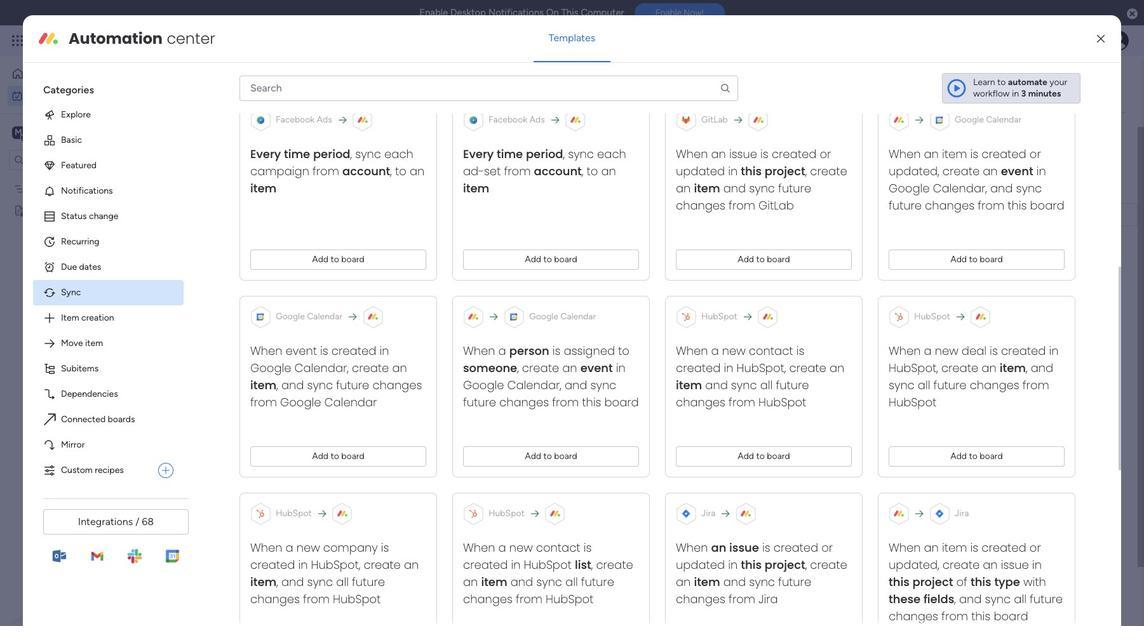 Task type: locate. For each thing, give the bounding box(es) containing it.
working
[[978, 210, 1011, 220]]

hide done items
[[335, 132, 400, 142]]

categories heading
[[33, 73, 184, 102]]

0
[[282, 302, 288, 313], [284, 348, 290, 358], [254, 393, 260, 404], [312, 439, 317, 450]]

automation center
[[69, 28, 215, 49]]

a
[[262, 435, 270, 451]]

dates right the due
[[79, 262, 101, 273]]

automation
[[69, 28, 163, 49]]

item
[[61, 313, 79, 323]]

to
[[998, 77, 1006, 88]]

home image
[[11, 67, 24, 80]]

minutes
[[1028, 88, 1061, 99]]

enable left now!
[[656, 8, 682, 18]]

boards
[[108, 414, 135, 425]]

categories
[[43, 84, 94, 96]]

0 inside this week / 0 items
[[282, 302, 288, 313]]

status up recurring
[[61, 211, 87, 222]]

0 vertical spatial marketing plan
[[30, 183, 89, 194]]

plan inside list box
[[72, 183, 89, 194]]

board
[[716, 183, 740, 194]]

help
[[1047, 594, 1070, 607]]

week right "next"
[[242, 344, 272, 360]]

1 vertical spatial dates
[[79, 262, 101, 273]]

due dates option
[[33, 255, 184, 280]]

enable left desktop
[[419, 7, 448, 18]]

1 vertical spatial week
[[242, 344, 272, 360]]

mirror option
[[33, 433, 184, 458]]

week up the next week / 0 items
[[240, 298, 270, 314]]

0 vertical spatial plan
[[72, 183, 89, 194]]

on
[[546, 7, 559, 18]]

1 horizontal spatial marketing
[[671, 210, 711, 221]]

items up the next week / 0 items
[[290, 302, 312, 313]]

status change
[[61, 211, 118, 222]]

0 horizontal spatial status
[[61, 211, 87, 222]]

/ right later
[[246, 390, 252, 405]]

/ up the next week / 0 items
[[273, 298, 279, 314]]

notifications
[[488, 7, 544, 18], [61, 185, 113, 196]]

0 horizontal spatial notifications
[[61, 185, 113, 196]]

0 horizontal spatial work
[[42, 90, 62, 101]]

monday
[[57, 33, 100, 48]]

your workflow in
[[973, 77, 1068, 99]]

dates right past
[[242, 184, 275, 200]]

items right date at left bottom
[[319, 439, 341, 450]]

1 horizontal spatial status
[[992, 183, 1017, 194]]

plan down the featured
[[72, 183, 89, 194]]

item
[[85, 338, 103, 349]]

0 inside later / 0 items
[[254, 393, 260, 404]]

recurring option
[[33, 229, 184, 255]]

list box
[[0, 175, 162, 393]]

work
[[103, 33, 126, 48], [42, 90, 62, 101]]

1 vertical spatial plan
[[713, 210, 730, 221]]

this right on
[[561, 7, 579, 18]]

1 horizontal spatial work
[[103, 33, 126, 48]]

management
[[128, 33, 197, 48]]

1 vertical spatial work
[[42, 90, 62, 101]]

marketing plan
[[30, 183, 89, 194], [671, 210, 730, 221]]

0 up the next week / 0 items
[[282, 302, 288, 313]]

later
[[214, 390, 243, 405]]

my inside button
[[28, 90, 40, 101]]

dates
[[242, 184, 275, 200], [79, 262, 101, 273]]

0 horizontal spatial my
[[28, 90, 40, 101]]

0 right date at left bottom
[[312, 439, 317, 450]]

0 horizontal spatial dates
[[79, 262, 101, 273]]

/ left 68
[[135, 516, 139, 528]]

dates for due
[[79, 262, 101, 273]]

notifications up status change
[[61, 185, 113, 196]]

0 horizontal spatial enable
[[419, 7, 448, 18]]

notifications left on
[[488, 7, 544, 18]]

0 horizontal spatial marketing plan
[[30, 183, 89, 194]]

week
[[240, 298, 270, 314], [242, 344, 272, 360]]

my for my work
[[191, 74, 220, 102]]

later / 0 items
[[214, 390, 284, 405]]

None search field
[[240, 76, 738, 101]]

explore
[[61, 109, 91, 120]]

0 vertical spatial this
[[561, 7, 579, 18]]

next week / 0 items
[[214, 344, 314, 360]]

0 vertical spatial notifications
[[488, 7, 544, 18]]

enable inside button
[[656, 8, 682, 18]]

nov 9
[[904, 210, 926, 220]]

hide
[[335, 132, 354, 142]]

status inside option
[[61, 211, 87, 222]]

marketing plan up notes
[[30, 183, 89, 194]]

week for this
[[240, 298, 270, 314]]

0 vertical spatial marketing
[[30, 183, 70, 194]]

my
[[191, 74, 220, 102], [28, 90, 40, 101]]

68
[[142, 516, 154, 528]]

1 horizontal spatial enable
[[656, 8, 682, 18]]

1 horizontal spatial marketing plan
[[671, 210, 730, 221]]

recurring
[[61, 236, 99, 247]]

enable
[[419, 7, 448, 18], [656, 8, 682, 18]]

past
[[214, 184, 239, 200]]

on
[[1013, 210, 1023, 220]]

it
[[1025, 210, 1031, 220]]

my left 'categories'
[[28, 90, 40, 101]]

learn to automate
[[973, 77, 1048, 88]]

workflow
[[973, 88, 1010, 99]]

dapulse close image
[[1127, 8, 1138, 20]]

sync
[[61, 287, 81, 298]]

0 horizontal spatial marketing
[[30, 183, 70, 194]]

1 horizontal spatial my
[[191, 74, 220, 102]]

plan
[[72, 183, 89, 194], [713, 210, 730, 221]]

work
[[225, 74, 276, 102]]

see plans image
[[211, 33, 222, 48]]

this up "next"
[[214, 298, 237, 314]]

None search field
[[187, 127, 307, 147]]

9
[[922, 210, 926, 220]]

my left work
[[191, 74, 220, 102]]

1 vertical spatial status
[[61, 211, 87, 222]]

monday work management
[[57, 33, 197, 48]]

work inside button
[[42, 90, 62, 101]]

creation
[[81, 313, 114, 323]]

0 down this week / 0 items on the left of the page
[[284, 348, 290, 358]]

connected boards option
[[33, 407, 184, 433]]

1 horizontal spatial notifications
[[488, 7, 544, 18]]

/ right today
[[253, 252, 259, 268]]

workspace
[[54, 126, 104, 138]]

marketing inside list box
[[30, 183, 70, 194]]

integrations
[[78, 516, 133, 528]]

0 horizontal spatial plan
[[72, 183, 89, 194]]

this
[[561, 7, 579, 18], [214, 298, 237, 314]]

1 vertical spatial notifications
[[61, 185, 113, 196]]

0 horizontal spatial this
[[214, 298, 237, 314]]

/ down this week / 0 items on the left of the page
[[275, 344, 281, 360]]

option
[[0, 177, 162, 180]]

1 horizontal spatial dates
[[242, 184, 275, 200]]

work right 'monday' at the top of the page
[[103, 33, 126, 48]]

categories list box
[[33, 73, 194, 483]]

0 vertical spatial week
[[240, 298, 270, 314]]

items up without a date / 0 items
[[262, 393, 284, 404]]

computer
[[581, 7, 624, 18]]

items inside without a date / 0 items
[[319, 439, 341, 450]]

0 vertical spatial status
[[992, 183, 1017, 194]]

main
[[29, 126, 52, 138]]

center
[[167, 28, 215, 49]]

1 horizontal spatial this
[[561, 7, 579, 18]]

marketing plan down board
[[671, 210, 730, 221]]

explore option
[[33, 102, 184, 128]]

0 right later
[[254, 393, 260, 404]]

enable now! button
[[635, 3, 725, 22]]

without
[[214, 435, 259, 451]]

date
[[273, 435, 300, 451]]

marketing
[[30, 183, 70, 194], [671, 210, 711, 221]]

1 horizontal spatial plan
[[713, 210, 730, 221]]

private board image
[[13, 204, 25, 216]]

templates
[[549, 32, 596, 44]]

dates inside due dates 'option'
[[79, 262, 101, 273]]

status up working on it
[[992, 183, 1017, 194]]

work up explore
[[42, 90, 62, 101]]

plan down board
[[713, 210, 730, 221]]

list box containing marketing plan
[[0, 175, 162, 393]]

0 vertical spatial work
[[103, 33, 126, 48]]

notifications inside option
[[61, 185, 113, 196]]

move item
[[61, 338, 103, 349]]

3
[[1021, 88, 1026, 99]]

items down this week / 0 items on the left of the page
[[292, 348, 314, 358]]

status
[[992, 183, 1017, 194], [61, 211, 87, 222]]

recipes
[[95, 465, 124, 476]]

1 vertical spatial marketing plan
[[671, 210, 730, 221]]

move
[[61, 338, 83, 349]]

0 vertical spatial dates
[[242, 184, 275, 200]]



Task type: vqa. For each thing, say whether or not it's contained in the screenshot.
'OPTIONS' icon
no



Task type: describe. For each thing, give the bounding box(es) containing it.
subitems
[[61, 363, 99, 374]]

Search in workspace field
[[27, 152, 106, 167]]

connected boards
[[61, 414, 135, 425]]

move item option
[[33, 331, 184, 356]]

customize
[[426, 132, 469, 142]]

mirror
[[61, 440, 85, 450]]

kendall parks image
[[1109, 30, 1129, 51]]

items inside the next week / 0 items
[[292, 348, 314, 358]]

marketing plan inside list box
[[30, 183, 89, 194]]

enable for enable desktop notifications on this computer
[[419, 7, 448, 18]]

nov
[[904, 210, 920, 220]]

desktop
[[450, 7, 486, 18]]

0 inside without a date / 0 items
[[312, 439, 317, 450]]

m
[[15, 127, 22, 138]]

week for next
[[242, 344, 272, 360]]

workspace selection element
[[12, 125, 106, 141]]

status for status
[[992, 183, 1017, 194]]

work for my
[[42, 90, 62, 101]]

templates button
[[534, 23, 611, 53]]

now!
[[684, 8, 704, 18]]

next
[[214, 344, 239, 360]]

due dates
[[61, 262, 101, 273]]

in
[[1012, 88, 1019, 99]]

dependencies
[[61, 389, 118, 400]]

automate
[[1008, 77, 1048, 88]]

main workspace
[[29, 126, 104, 138]]

notifications option
[[33, 178, 184, 204]]

item creation
[[61, 313, 114, 323]]

due
[[61, 262, 77, 273]]

workspace image
[[12, 125, 25, 139]]

1 vertical spatial marketing
[[671, 210, 711, 221]]

work for monday
[[103, 33, 126, 48]]

/ right date at left bottom
[[303, 435, 309, 451]]

subitems option
[[33, 356, 184, 382]]

featured option
[[33, 153, 184, 178]]

dates for past
[[242, 184, 275, 200]]

enable now!
[[656, 8, 704, 18]]

learn
[[973, 77, 995, 88]]

integrations / 68
[[78, 516, 154, 528]]

search image
[[720, 83, 731, 94]]

lottie animation image
[[0, 498, 162, 627]]

my work button
[[8, 85, 137, 106]]

integrations / 68 button
[[43, 510, 189, 535]]

dependencies option
[[33, 382, 184, 407]]

basic
[[61, 135, 82, 145]]

past dates /
[[214, 184, 287, 200]]

today /
[[214, 252, 262, 268]]

my work
[[191, 74, 276, 102]]

lottie animation element
[[0, 498, 162, 627]]

enable for enable now!
[[656, 8, 682, 18]]

item creation option
[[33, 306, 184, 331]]

enable desktop notifications on this computer
[[419, 7, 624, 18]]

status for status change
[[61, 211, 87, 222]]

sync option
[[33, 280, 184, 306]]

marketing plan link
[[669, 204, 787, 227]]

featured
[[61, 160, 97, 171]]

v2 overdue deadline image
[[876, 209, 886, 221]]

my for my work
[[28, 90, 40, 101]]

basic option
[[33, 128, 184, 153]]

notes
[[30, 205, 54, 216]]

change
[[89, 211, 118, 222]]

custom recipes
[[61, 465, 124, 476]]

Search for a column type search field
[[240, 76, 738, 101]]

custom recipes option
[[33, 458, 153, 483]]

this week / 0 items
[[214, 298, 312, 314]]

my work
[[28, 90, 62, 101]]

working on it
[[978, 210, 1031, 220]]

0 inside the next week / 0 items
[[284, 348, 290, 358]]

plan inside marketing plan link
[[713, 210, 730, 221]]

Filter dashboard by text search field
[[187, 127, 307, 147]]

help button
[[1036, 590, 1081, 611]]

automation  center image
[[38, 29, 58, 49]]

items right the 'done'
[[378, 132, 400, 142]]

done
[[356, 132, 376, 142]]

items inside this week / 0 items
[[290, 302, 312, 313]]

3 minutes
[[1021, 88, 1061, 99]]

select product image
[[11, 34, 24, 47]]

your
[[1050, 77, 1068, 88]]

date
[[906, 183, 925, 194]]

today
[[214, 252, 250, 268]]

/ inside integrations / 68 button
[[135, 516, 139, 528]]

connected
[[61, 414, 106, 425]]

/ right past
[[278, 184, 284, 200]]

status change option
[[33, 204, 184, 229]]

1 vertical spatial this
[[214, 298, 237, 314]]

items inside later / 0 items
[[262, 393, 284, 404]]

custom
[[61, 465, 93, 476]]

customize button
[[405, 127, 474, 147]]

without a date / 0 items
[[214, 435, 341, 451]]



